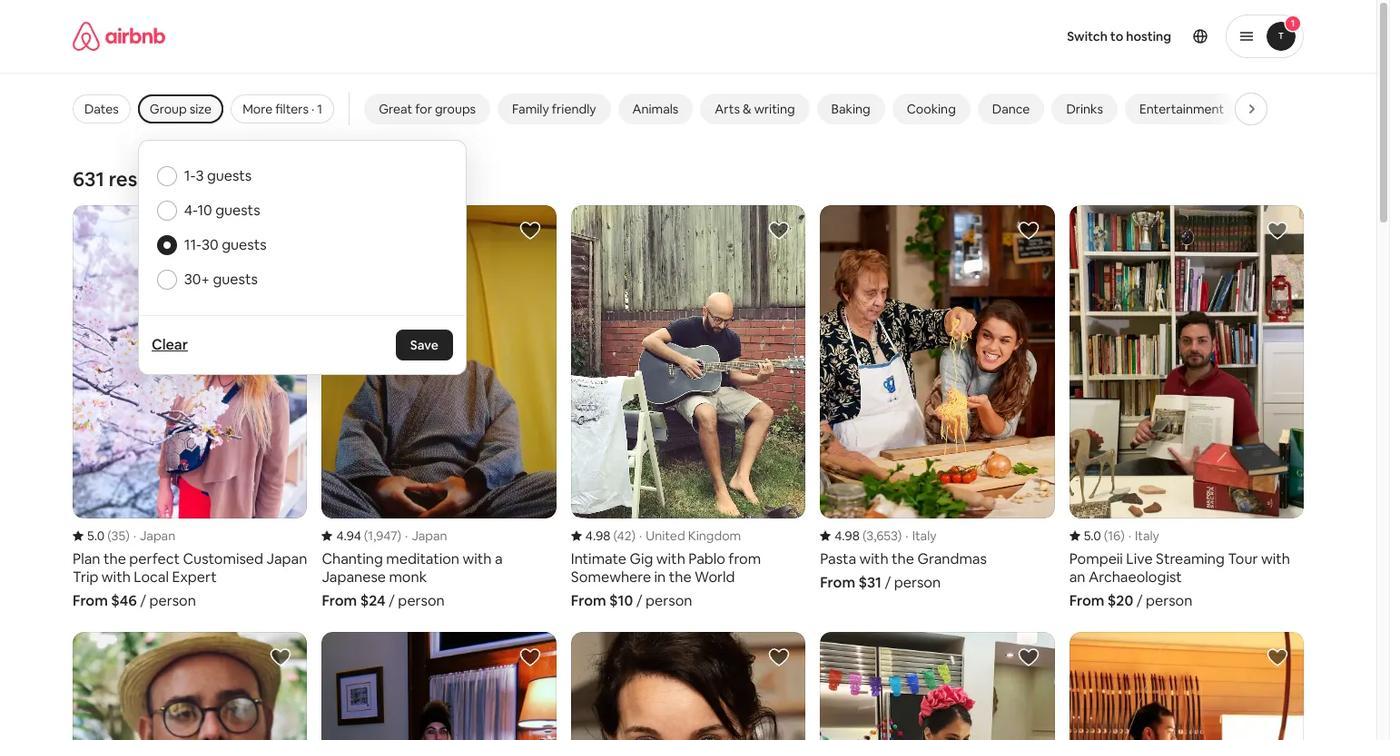 Task type: locate. For each thing, give the bounding box(es) containing it.
person inside "chanting meditation with a japanese monk" group
[[398, 591, 445, 610]]

4.98 inside pasta with the grandmas group
[[835, 527, 860, 543]]

5.0 left 35
[[87, 527, 105, 543]]

( for $31
[[863, 527, 867, 543]]

1 horizontal spatial · japan
[[405, 527, 447, 543]]

· italy
[[906, 527, 937, 543], [1128, 527, 1159, 543]]

/ inside intimate gig with pablo from somewhere in the world group
[[636, 591, 642, 610]]

1 horizontal spatial 5.0
[[1084, 527, 1101, 543]]

0 horizontal spatial save this experience image
[[519, 646, 541, 668]]

person
[[894, 573, 941, 592], [149, 591, 196, 610], [398, 591, 445, 610], [646, 591, 692, 610], [1146, 591, 1193, 610]]

1
[[1291, 17, 1295, 29], [317, 101, 322, 117]]

great for groups element
[[379, 101, 476, 117]]

3 ) from the left
[[632, 527, 636, 543]]

2 ) from the left
[[397, 527, 401, 543]]

· right more
[[311, 101, 314, 117]]

person right $20
[[1146, 591, 1193, 610]]

2 · italy from the left
[[1128, 527, 1159, 543]]

hosting
[[1126, 28, 1171, 44]]

) inside intimate gig with pablo from somewhere in the world group
[[632, 527, 636, 543]]

0 vertical spatial 1
[[1291, 17, 1295, 29]]

4.98 for $31
[[835, 527, 860, 543]]

4 ( from the left
[[863, 527, 867, 543]]

0 horizontal spatial japan
[[140, 527, 175, 543]]

arts
[[715, 101, 740, 117]]

5 ( from the left
[[1104, 527, 1108, 543]]

from inside 'plan the perfect customised japan trip with local expert' group
[[73, 591, 108, 610]]

italy right 3,653
[[912, 527, 937, 543]]

group
[[150, 101, 187, 117]]

from for from $46 / person
[[73, 591, 108, 610]]

( up $46
[[107, 527, 111, 543]]

1 horizontal spatial · italy
[[1128, 527, 1159, 543]]

fitness element
[[1260, 101, 1301, 117]]

4.98 inside intimate gig with pablo from somewhere in the world group
[[585, 527, 611, 543]]

family
[[512, 101, 549, 117]]

1 save this experience image from the left
[[519, 646, 541, 668]]

person for from $20 / person
[[1146, 591, 1193, 610]]

0 horizontal spatial 5.0
[[87, 527, 105, 543]]

( inside intimate gig with pablo from somewhere in the world group
[[613, 527, 617, 543]]

fitness button
[[1246, 94, 1316, 124]]

italy right '16'
[[1135, 527, 1159, 543]]

631 results based on your filters
[[73, 166, 367, 192]]

1 4.98 from the left
[[585, 527, 611, 543]]

animals button
[[618, 94, 693, 124]]

japan right 1,947 on the bottom of page
[[412, 527, 447, 543]]

) for from $24
[[397, 527, 401, 543]]

from inside "chanting meditation with a japanese monk" group
[[322, 591, 357, 610]]

0 vertical spatial filters
[[275, 101, 309, 117]]

( inside "chanting meditation with a japanese monk" group
[[364, 527, 368, 543]]

1 5.0 from the left
[[87, 527, 105, 543]]

friendly
[[552, 101, 596, 117]]

save this experience image
[[519, 646, 541, 668], [1267, 646, 1288, 668]]

( right the 4.94
[[364, 527, 368, 543]]

from left $20
[[1069, 591, 1105, 610]]

1 button
[[1226, 15, 1304, 58]]

4-10 guests
[[184, 201, 260, 220]]

from for from $10 / person
[[571, 591, 606, 610]]

$46
[[111, 591, 137, 610]]

results
[[109, 166, 172, 192]]

0 horizontal spatial · italy
[[906, 527, 937, 543]]

more filters · 1
[[243, 101, 322, 117]]

/ right $10
[[636, 591, 642, 610]]

1,947
[[368, 527, 397, 543]]

baking button
[[817, 94, 885, 124]]

· inside 'plan the perfect customised japan trip with local expert' group
[[133, 527, 136, 543]]

· right '16'
[[1128, 527, 1131, 543]]

)
[[125, 527, 130, 543], [397, 527, 401, 543], [632, 527, 636, 543], [898, 527, 902, 543], [1121, 527, 1125, 543]]

) inside pasta with the grandmas group
[[898, 527, 902, 543]]

japan for from $46 / person
[[140, 527, 175, 543]]

$20
[[1108, 591, 1133, 610]]

save
[[410, 337, 438, 353]]

( left united
[[613, 527, 617, 543]]

) right the 4.94
[[397, 527, 401, 543]]

/ right $24
[[389, 591, 395, 610]]

5.0 for $46
[[87, 527, 105, 543]]

( for $20
[[1104, 527, 1108, 543]]

/ inside 'plan the perfect customised japan trip with local expert' group
[[140, 591, 146, 610]]

1 ( from the left
[[107, 527, 111, 543]]

kingdom
[[688, 527, 741, 543]]

2 italy from the left
[[1135, 527, 1159, 543]]

1 ) from the left
[[125, 527, 130, 543]]

intimate gig with pablo from somewhere in the world group
[[571, 205, 806, 610]]

4.98 left 42 at the bottom left of page
[[585, 527, 611, 543]]

5.0
[[87, 527, 105, 543], [1084, 527, 1101, 543]]

switch to hosting
[[1067, 28, 1171, 44]]

/ inside "chanting meditation with a japanese monk" group
[[389, 591, 395, 610]]

$24
[[360, 591, 385, 610]]

5.0 ( 35 )
[[87, 527, 130, 543]]

from left $10
[[571, 591, 606, 610]]

profile element
[[846, 0, 1304, 73]]

30
[[202, 235, 219, 254]]

/
[[885, 573, 891, 592], [140, 591, 146, 610], [389, 591, 395, 610], [636, 591, 642, 610], [1137, 591, 1143, 610]]

5.0 ( 16 )
[[1084, 527, 1125, 543]]

person inside pasta with the grandmas group
[[894, 573, 941, 592]]

/ right $20
[[1137, 591, 1143, 610]]

switch to hosting link
[[1056, 17, 1182, 55]]

guests
[[207, 166, 252, 185], [215, 201, 260, 220], [222, 235, 267, 254], [213, 270, 258, 289]]

your
[[266, 166, 309, 192]]

· italy right 3,653
[[906, 527, 937, 543]]

0 horizontal spatial filters
[[275, 101, 309, 117]]

clear button
[[142, 327, 197, 363]]

writing
[[754, 101, 795, 117]]

0 horizontal spatial italy
[[912, 527, 937, 543]]

baking element
[[831, 101, 870, 117]]

0 horizontal spatial · japan
[[133, 527, 175, 543]]

· right 35
[[133, 527, 136, 543]]

· inside pompeii live streaming tour with an archaeologist group
[[1128, 527, 1131, 543]]

filters
[[275, 101, 309, 117], [313, 166, 367, 192]]

dance
[[992, 101, 1030, 117]]

from left $24
[[322, 591, 357, 610]]

/ inside pompeii live streaming tour with an archaeologist group
[[1137, 591, 1143, 610]]

( inside pompeii live streaming tour with an archaeologist group
[[1104, 527, 1108, 543]]

to
[[1110, 28, 1123, 44]]

5 ) from the left
[[1121, 527, 1125, 543]]

1 · italy from the left
[[906, 527, 937, 543]]

rating 5.0 out of 5; 35 reviews image
[[73, 527, 130, 543]]

· inside "chanting meditation with a japanese monk" group
[[405, 527, 408, 543]]

· inside pasta with the grandmas group
[[906, 527, 909, 543]]

1 · japan from the left
[[133, 527, 175, 543]]

from inside pompeii live streaming tour with an archaeologist group
[[1069, 591, 1105, 610]]

4.94
[[336, 527, 361, 543]]

5.0 for $20
[[1084, 527, 1101, 543]]

(
[[107, 527, 111, 543], [364, 527, 368, 543], [613, 527, 617, 543], [863, 527, 867, 543], [1104, 527, 1108, 543]]

1 horizontal spatial 4.98
[[835, 527, 860, 543]]

japan
[[140, 527, 175, 543], [412, 527, 447, 543]]

2 japan from the left
[[412, 527, 447, 543]]

/ right $46
[[140, 591, 146, 610]]

) inside 'plan the perfect customised japan trip with local expert' group
[[125, 527, 130, 543]]

filters right your
[[313, 166, 367, 192]]

( up $31
[[863, 527, 867, 543]]

2 4.98 from the left
[[835, 527, 860, 543]]

) left united
[[632, 527, 636, 543]]

1 vertical spatial filters
[[313, 166, 367, 192]]

1-3 guests radio
[[157, 166, 177, 186]]

/ inside pasta with the grandmas group
[[885, 573, 891, 592]]

( up $20
[[1104, 527, 1108, 543]]

1 horizontal spatial japan
[[412, 527, 447, 543]]

group size
[[150, 101, 212, 117]]

cooking button
[[892, 94, 970, 124]]

from for from $24 / person
[[322, 591, 357, 610]]

italy inside pasta with the grandmas group
[[912, 527, 937, 543]]

0 horizontal spatial 4.98
[[585, 527, 611, 543]]

5.0 left '16'
[[1084, 527, 1101, 543]]

· japan right 1,947 on the bottom of page
[[405, 527, 447, 543]]

person for from $31 / person
[[894, 573, 941, 592]]

1 horizontal spatial italy
[[1135, 527, 1159, 543]]

/ for from $46
[[140, 591, 146, 610]]

· right 3,653
[[906, 527, 909, 543]]

italy
[[912, 527, 937, 543], [1135, 527, 1159, 543]]

from left $31
[[820, 573, 855, 592]]

chanting meditation with a japanese monk group
[[322, 205, 556, 610]]

4 ) from the left
[[898, 527, 902, 543]]

· japan right 35
[[133, 527, 175, 543]]

) inside pompeii live streaming tour with an archaeologist group
[[1121, 527, 1125, 543]]

guests right 10
[[215, 201, 260, 220]]

person for from $24 / person
[[398, 591, 445, 610]]

· japan
[[133, 527, 175, 543], [405, 527, 447, 543]]

) for from $31
[[898, 527, 902, 543]]

from $10 / person
[[571, 591, 692, 610]]

· italy right '16'
[[1128, 527, 1159, 543]]

· united kingdom
[[639, 527, 741, 543]]

guests right 30
[[222, 235, 267, 254]]

italy inside pompeii live streaming tour with an archaeologist group
[[1135, 527, 1159, 543]]

2 ( from the left
[[364, 527, 368, 543]]

5.0 inside 'plan the perfect customised japan trip with local expert' group
[[87, 527, 105, 543]]

from inside group
[[571, 591, 606, 610]]

) up $46
[[125, 527, 130, 543]]

from
[[820, 573, 855, 592], [73, 591, 108, 610], [322, 591, 357, 610], [571, 591, 606, 610], [1069, 591, 1105, 610]]

2 5.0 from the left
[[1084, 527, 1101, 543]]

/ for from $31
[[885, 573, 891, 592]]

( for $10
[[613, 527, 617, 543]]

save this experience image
[[519, 220, 541, 242], [768, 220, 790, 242], [1018, 220, 1039, 242], [1267, 220, 1288, 242], [270, 646, 292, 668], [768, 646, 790, 668], [1018, 646, 1039, 668]]

1 horizontal spatial save this experience image
[[1267, 646, 1288, 668]]

japan inside group
[[412, 527, 447, 543]]

· right 42 at the bottom left of page
[[639, 527, 642, 543]]

3 ( from the left
[[613, 527, 617, 543]]

person right $46
[[149, 591, 196, 610]]

1 japan from the left
[[140, 527, 175, 543]]

1 up fitness
[[1291, 17, 1295, 29]]

· japan inside 'plan the perfect customised japan trip with local expert' group
[[133, 527, 175, 543]]

rating 5.0 out of 5; 16 reviews image
[[1069, 527, 1125, 543]]

4.98 left 3,653
[[835, 527, 860, 543]]

· right 1,947 on the bottom of page
[[405, 527, 408, 543]]

person inside pompeii live streaming tour with an archaeologist group
[[1146, 591, 1193, 610]]

/ right $31
[[885, 573, 891, 592]]

from for from $31 / person
[[820, 573, 855, 592]]

1 italy from the left
[[912, 527, 937, 543]]

guests for 1-3 guests
[[207, 166, 252, 185]]

· inside intimate gig with pablo from somewhere in the world group
[[639, 527, 642, 543]]

japan inside group
[[140, 527, 175, 543]]

4.98
[[585, 527, 611, 543], [835, 527, 860, 543]]

$10
[[609, 591, 633, 610]]

person inside 'plan the perfect customised japan trip with local expert' group
[[149, 591, 196, 610]]

guests right 3
[[207, 166, 252, 185]]

·
[[311, 101, 314, 117], [133, 527, 136, 543], [405, 527, 408, 543], [639, 527, 642, 543], [906, 527, 909, 543], [1128, 527, 1131, 543]]

1 right more
[[317, 101, 322, 117]]

· italy inside pasta with the grandmas group
[[906, 527, 937, 543]]

) inside "chanting meditation with a japanese monk" group
[[397, 527, 401, 543]]

1-3 guests
[[184, 166, 252, 185]]

size
[[190, 101, 212, 117]]

· italy inside pompeii live streaming tour with an archaeologist group
[[1128, 527, 1159, 543]]

dance button
[[978, 94, 1045, 124]]

) for from $10
[[632, 527, 636, 543]]

from inside pasta with the grandmas group
[[820, 573, 855, 592]]

group size button
[[138, 94, 223, 123]]

italy for from $31
[[912, 527, 937, 543]]

) up from $31 / person
[[898, 527, 902, 543]]

from $20 / person
[[1069, 591, 1193, 610]]

from left $46
[[73, 591, 108, 610]]

· japan inside "chanting meditation with a japanese monk" group
[[405, 527, 447, 543]]

( for $46
[[107, 527, 111, 543]]

rating 4.98 out of 5; 42 reviews image
[[571, 527, 636, 543]]

groups
[[435, 101, 476, 117]]

japan right 35
[[140, 527, 175, 543]]

person right $31
[[894, 573, 941, 592]]

( inside 'plan the perfect customised japan trip with local expert' group
[[107, 527, 111, 543]]

( inside pasta with the grandmas group
[[863, 527, 867, 543]]

· for from $46 / person
[[133, 527, 136, 543]]

person inside intimate gig with pablo from somewhere in the world group
[[646, 591, 692, 610]]

1 vertical spatial 1
[[317, 101, 322, 117]]

animals element
[[633, 101, 679, 117]]

1 horizontal spatial 1
[[1291, 17, 1295, 29]]

person right $10
[[646, 591, 692, 610]]

5.0 inside pompeii live streaming tour with an archaeologist group
[[1084, 527, 1101, 543]]

for
[[415, 101, 432, 117]]

· for from $31 / person
[[906, 527, 909, 543]]

2 · japan from the left
[[405, 527, 447, 543]]

) up $20
[[1121, 527, 1125, 543]]

filters right more
[[275, 101, 309, 117]]

person right $24
[[398, 591, 445, 610]]



Task type: vqa. For each thing, say whether or not it's contained in the screenshot.


Task type: describe. For each thing, give the bounding box(es) containing it.
family friendly button
[[498, 94, 611, 124]]

42
[[617, 527, 632, 543]]

great for groups button
[[364, 94, 490, 124]]

person for from $10 / person
[[646, 591, 692, 610]]

arts & writing element
[[715, 101, 795, 117]]

dance element
[[992, 101, 1030, 117]]

1 inside dropdown button
[[1291, 17, 1295, 29]]

&
[[743, 101, 751, 117]]

10
[[197, 201, 212, 220]]

2 save this experience image from the left
[[1267, 646, 1288, 668]]

switch
[[1067, 28, 1108, 44]]

more
[[243, 101, 273, 117]]

fitness
[[1260, 101, 1301, 117]]

3
[[196, 166, 204, 185]]

entertainment button
[[1125, 94, 1239, 124]]

· japan for from $24
[[405, 527, 447, 543]]

cooking element
[[907, 101, 956, 117]]

drinks element
[[1066, 101, 1103, 117]]

pasta with the grandmas group
[[820, 205, 1055, 592]]

animals
[[633, 101, 679, 117]]

united
[[646, 527, 685, 543]]

4.98 ( 3,653 )
[[835, 527, 902, 543]]

family friendly
[[512, 101, 596, 117]]

great for groups
[[379, 101, 476, 117]]

1 horizontal spatial filters
[[313, 166, 367, 192]]

4.98 for $10
[[585, 527, 611, 543]]

save button
[[396, 330, 453, 360]]

631
[[73, 166, 104, 192]]

family friendly element
[[512, 101, 596, 117]]

plan the perfect customised japan trip with local expert group
[[73, 205, 307, 610]]

0 horizontal spatial 1
[[317, 101, 322, 117]]

based
[[176, 166, 234, 192]]

· italy for from $31
[[906, 527, 937, 543]]

drinks button
[[1052, 94, 1118, 124]]

baking
[[831, 101, 870, 117]]

from for from $20 / person
[[1069, 591, 1105, 610]]

clear
[[151, 335, 188, 354]]

japan for from $24 / person
[[412, 527, 447, 543]]

guests down 11-30 guests
[[213, 270, 258, 289]]

guests for 4-10 guests
[[215, 201, 260, 220]]

entertainment element
[[1140, 101, 1224, 117]]

cooking
[[907, 101, 956, 117]]

) for from $20
[[1121, 527, 1125, 543]]

1-
[[184, 166, 196, 185]]

16
[[1108, 527, 1121, 543]]

drinks
[[1066, 101, 1103, 117]]

30+
[[184, 270, 210, 289]]

on
[[238, 166, 262, 192]]

italy for from $20
[[1135, 527, 1159, 543]]

11-30 guests
[[184, 235, 267, 254]]

3,653
[[867, 527, 898, 543]]

arts & writing button
[[700, 94, 810, 124]]

35
[[111, 527, 125, 543]]

rating 4.98 out of 5; 3,653 reviews image
[[820, 527, 902, 543]]

/ for from $24
[[389, 591, 395, 610]]

entertainment
[[1140, 101, 1224, 117]]

arts & writing
[[715, 101, 795, 117]]

from $31 / person
[[820, 573, 941, 592]]

4-10 guests radio
[[157, 201, 177, 221]]

person for from $46 / person
[[149, 591, 196, 610]]

30+ guests radio
[[157, 270, 177, 290]]

4.98 ( 42 )
[[585, 527, 636, 543]]

· for from $10 / person
[[639, 527, 642, 543]]

pompeii live streaming tour with an archaeologist group
[[1069, 205, 1304, 610]]

4.94 ( 1,947 )
[[336, 527, 401, 543]]

· for from $20 / person
[[1128, 527, 1131, 543]]

30+ guests
[[184, 270, 258, 289]]

from $46 / person
[[73, 591, 196, 610]]

11-
[[184, 235, 202, 254]]

· italy for from $20
[[1128, 527, 1159, 543]]

rating 4.94 out of 5; 1,947 reviews image
[[322, 527, 401, 543]]

from $24 / person
[[322, 591, 445, 610]]

) for from $46
[[125, 527, 130, 543]]

$31
[[858, 573, 882, 592]]

guests for 11-30 guests
[[222, 235, 267, 254]]

· japan for from $46
[[133, 527, 175, 543]]

4-
[[184, 201, 197, 220]]

( for $24
[[364, 527, 368, 543]]

11-30 guests radio
[[157, 235, 177, 255]]

/ for from $20
[[1137, 591, 1143, 610]]

· for from $24 / person
[[405, 527, 408, 543]]

/ for from $10
[[636, 591, 642, 610]]

great
[[379, 101, 412, 117]]



